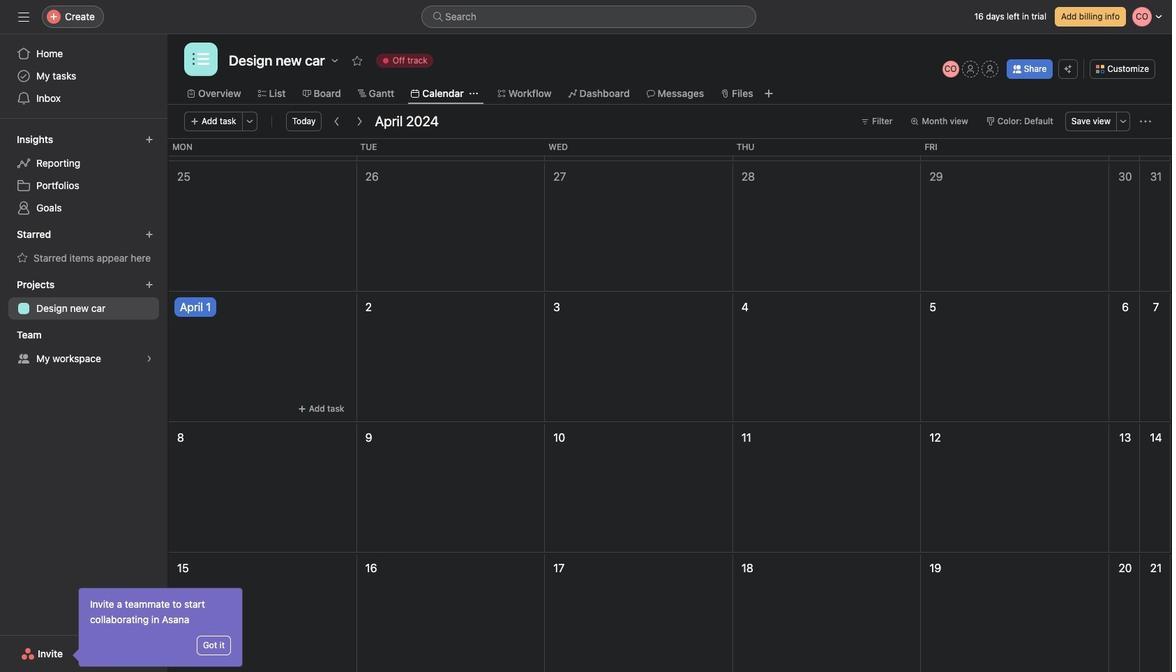 Task type: vqa. For each thing, say whether or not it's contained in the screenshot.
"New insights" image
yes



Task type: describe. For each thing, give the bounding box(es) containing it.
insights element
[[0, 127, 168, 222]]

1 horizontal spatial more actions image
[[1141, 116, 1152, 127]]

previous month image
[[332, 116, 343, 127]]

hide sidebar image
[[18, 11, 29, 22]]

manage project members image
[[943, 61, 960, 77]]

next month image
[[354, 116, 365, 127]]

add tab image
[[764, 88, 775, 99]]

add to starred image
[[352, 55, 363, 66]]

global element
[[0, 34, 168, 118]]

tab actions image
[[470, 89, 478, 98]]



Task type: locate. For each thing, give the bounding box(es) containing it.
add items to starred image
[[145, 230, 154, 239]]

more actions image
[[1141, 116, 1152, 127], [246, 117, 254, 126]]

ask ai image
[[1065, 65, 1073, 73]]

teams element
[[0, 323, 168, 373]]

more options image
[[1120, 117, 1128, 126]]

list image
[[193, 51, 209, 68]]

new project or portfolio image
[[145, 281, 154, 289]]

tooltip
[[75, 589, 242, 667]]

list box
[[422, 6, 757, 28]]

starred element
[[0, 222, 168, 272]]

see details, my workspace image
[[145, 355, 154, 363]]

projects element
[[0, 272, 168, 323]]

0 horizontal spatial more actions image
[[246, 117, 254, 126]]

new insights image
[[145, 135, 154, 144]]



